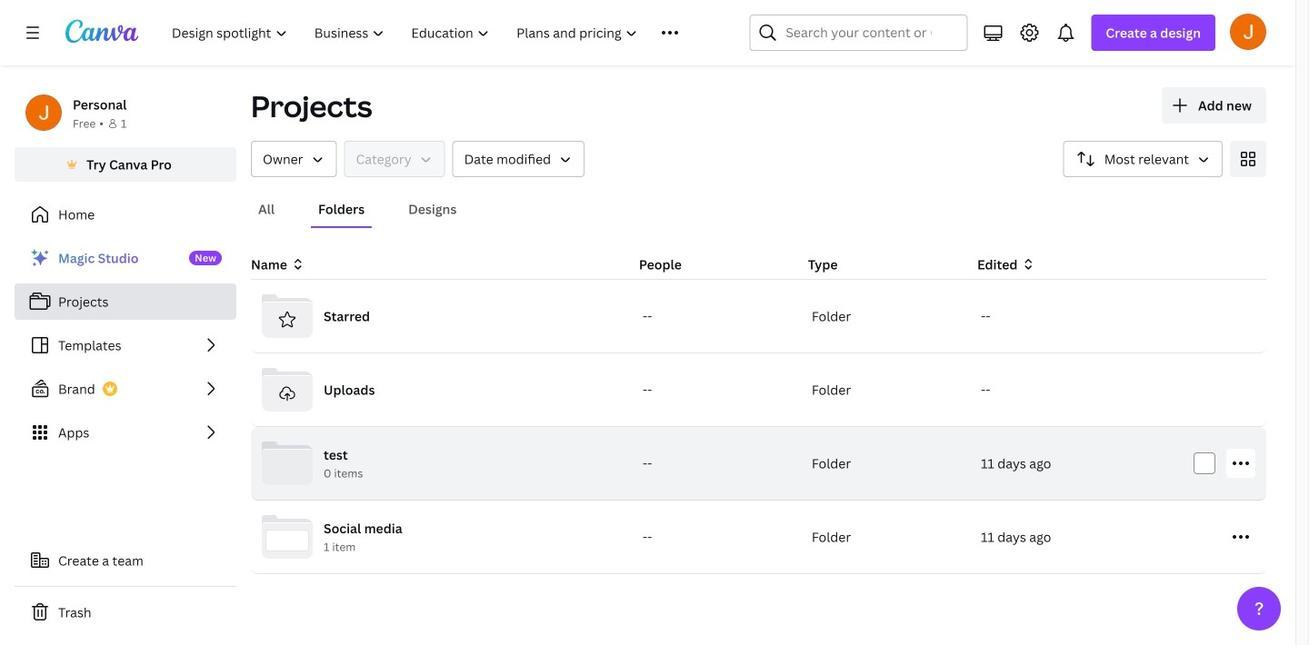 Task type: vqa. For each thing, say whether or not it's contained in the screenshot.
THE CENA link
no



Task type: describe. For each thing, give the bounding box(es) containing it.
Owner button
[[251, 141, 337, 177]]

jeremy miller image
[[1230, 13, 1267, 50]]

Category button
[[344, 141, 445, 177]]

Sort by button
[[1064, 141, 1223, 177]]



Task type: locate. For each thing, give the bounding box(es) containing it.
top level navigation element
[[160, 15, 706, 51], [160, 15, 706, 51]]

list
[[15, 240, 236, 451]]

Search search field
[[786, 15, 931, 50]]

None search field
[[750, 15, 968, 51]]

Date modified button
[[453, 141, 585, 177]]



